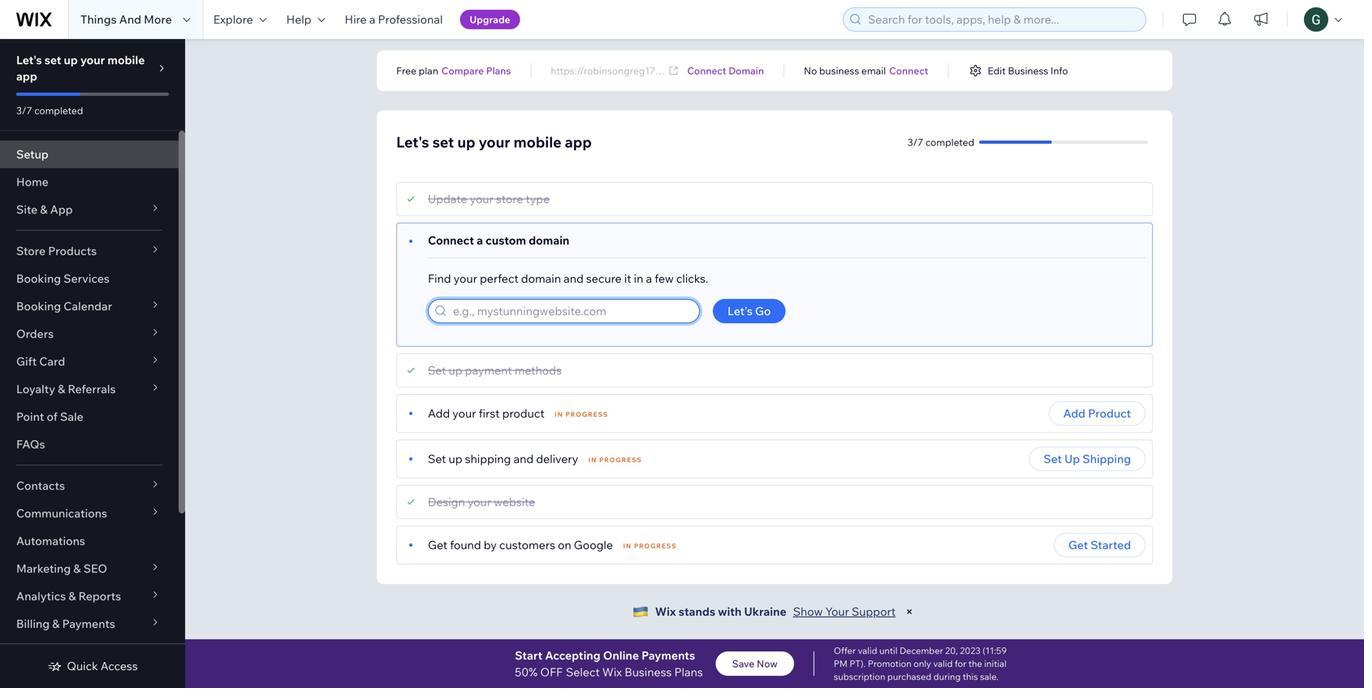 Task type: locate. For each thing, give the bounding box(es) containing it.
1 vertical spatial domain
[[521, 271, 561, 286]]

sale
[[60, 409, 83, 424]]

& left reports
[[68, 589, 76, 603]]

& inside billing & payments dropdown button
[[52, 617, 60, 631]]

get left found
[[428, 538, 448, 552]]

add product
[[1064, 406, 1132, 420]]

reports
[[79, 589, 121, 603]]

point of sale link
[[0, 403, 179, 431]]

in progress up delivery
[[555, 410, 609, 418]]

domain up find your perfect domain and secure it in a few clicks. at the top
[[529, 233, 570, 247]]

0 vertical spatial a
[[369, 12, 376, 26]]

payments right online
[[642, 648, 695, 662]]

product
[[1089, 406, 1132, 420]]

online
[[603, 648, 639, 662]]

in progress
[[555, 410, 609, 418], [589, 456, 642, 464], [623, 542, 677, 550]]

wix down online
[[603, 665, 622, 679]]

1 horizontal spatial wix
[[655, 604, 676, 619]]

add product button
[[1049, 401, 1146, 426]]

domain right perfect
[[521, 271, 561, 286]]

1 vertical spatial wix
[[603, 665, 622, 679]]

2 get from the left
[[1069, 538, 1089, 552]]

0 vertical spatial let's set up your mobile app
[[16, 53, 145, 83]]

0 vertical spatial 3/7
[[16, 104, 32, 117]]

payments inside start accepting online payments 50% off select wix business plans
[[642, 648, 695, 662]]

let's set up your mobile app up update your store type
[[396, 133, 592, 151]]

1 horizontal spatial and
[[564, 271, 584, 286]]

in right product on the left bottom of the page
[[555, 410, 564, 418]]

progress up delivery
[[566, 410, 609, 418]]

0 vertical spatial set
[[44, 53, 61, 67]]

0 horizontal spatial connect
[[428, 233, 474, 247]]

1 horizontal spatial 3/7 completed
[[908, 136, 975, 148]]

automations
[[16, 534, 85, 548]]

& left seo
[[73, 561, 81, 576]]

1 booking from the top
[[16, 271, 61, 286]]

0 vertical spatial progress
[[566, 410, 609, 418]]

1 vertical spatial app
[[565, 133, 592, 151]]

set
[[44, 53, 61, 67], [433, 133, 454, 151]]

of
[[47, 409, 58, 424]]

analytics & reports
[[16, 589, 121, 603]]

mobile down things and more
[[108, 53, 145, 67]]

for
[[955, 658, 967, 669]]

0 horizontal spatial let's
[[16, 53, 42, 67]]

0 vertical spatial and
[[564, 271, 584, 286]]

3/7 up setup
[[16, 104, 32, 117]]

your left store
[[470, 192, 494, 206]]

calendar
[[64, 299, 112, 313]]

hire a professional link
[[335, 0, 453, 39]]

0 horizontal spatial let's set up your mobile app
[[16, 53, 145, 83]]

1 horizontal spatial business
[[1008, 65, 1049, 77]]

connect right email
[[890, 65, 929, 77]]

a right in
[[646, 271, 652, 286]]

in right google
[[623, 542, 632, 550]]

set inside button
[[1044, 452, 1062, 466]]

& inside 'site & app' dropdown button
[[40, 202, 48, 216]]

&
[[40, 202, 48, 216], [58, 382, 65, 396], [73, 561, 81, 576], [68, 589, 76, 603], [52, 617, 60, 631]]

2 horizontal spatial a
[[646, 271, 652, 286]]

booking down store
[[16, 271, 61, 286]]

get left started
[[1069, 538, 1089, 552]]

mobile up the type
[[514, 133, 562, 151]]

connect left domain
[[687, 65, 727, 77]]

& inside analytics & reports dropdown button
[[68, 589, 76, 603]]

0 vertical spatial let's
[[16, 53, 42, 67]]

0 vertical spatial domain
[[529, 233, 570, 247]]

no business email connect
[[804, 65, 929, 77]]

setup link
[[0, 141, 179, 168]]

0 vertical spatial completed
[[34, 104, 83, 117]]

access
[[101, 659, 138, 673]]

1 vertical spatial progress
[[600, 456, 642, 464]]

3/7 completed down connect 'link'
[[908, 136, 975, 148]]

1 vertical spatial completed
[[926, 136, 975, 148]]

0 horizontal spatial mobile
[[108, 53, 145, 67]]

0 horizontal spatial add
[[428, 406, 450, 420]]

1 horizontal spatial payments
[[642, 648, 695, 662]]

0 horizontal spatial plans
[[486, 65, 511, 77]]

1 vertical spatial a
[[477, 233, 483, 247]]

0 horizontal spatial set
[[44, 53, 61, 67]]

info
[[1051, 65, 1069, 77]]

progress right google
[[634, 542, 677, 550]]

set
[[428, 363, 446, 377], [428, 452, 446, 466], [1044, 452, 1062, 466]]

let's
[[16, 53, 42, 67], [396, 133, 429, 151], [728, 304, 753, 318]]

and left delivery
[[514, 452, 534, 466]]

0 horizontal spatial business
[[625, 665, 672, 679]]

1 vertical spatial booking
[[16, 299, 61, 313]]

in right delivery
[[589, 456, 597, 464]]

add for add product
[[1064, 406, 1086, 420]]

add left "first"
[[428, 406, 450, 420]]

upgrade button
[[460, 10, 520, 29]]

add inside button
[[1064, 406, 1086, 420]]

0 vertical spatial valid
[[858, 645, 878, 656]]

upgrade
[[470, 13, 511, 26]]

1 horizontal spatial valid
[[934, 658, 953, 669]]

faqs link
[[0, 431, 179, 458]]

3/7 down connect 'link'
[[908, 136, 924, 148]]

your
[[80, 53, 105, 67], [479, 133, 511, 151], [470, 192, 494, 206], [454, 271, 477, 286], [453, 406, 476, 420], [468, 495, 491, 509]]

2 add from the left
[[1064, 406, 1086, 420]]

0 horizontal spatial app
[[16, 69, 37, 83]]

2 horizontal spatial in
[[623, 542, 632, 550]]

show
[[793, 604, 823, 619]]

home link
[[0, 168, 179, 196]]

connect a custom domain
[[428, 233, 570, 247]]

things
[[80, 12, 117, 26]]

2 horizontal spatial let's
[[728, 304, 753, 318]]

point
[[16, 409, 44, 424]]

get for get found by customers on google
[[428, 538, 448, 552]]

2 vertical spatial in
[[623, 542, 632, 550]]

1 vertical spatial in progress
[[589, 456, 642, 464]]

& right billing at the bottom left
[[52, 617, 60, 631]]

connect up find at the left of page
[[428, 233, 474, 247]]

connect
[[687, 65, 727, 77], [890, 65, 929, 77], [428, 233, 474, 247]]

1 vertical spatial business
[[625, 665, 672, 679]]

email
[[862, 65, 886, 77]]

0 horizontal spatial and
[[514, 452, 534, 466]]

find
[[428, 271, 451, 286]]

set up shipping
[[1044, 452, 1132, 466]]

1 vertical spatial and
[[514, 452, 534, 466]]

in progress right google
[[623, 542, 677, 550]]

faqs
[[16, 437, 45, 451]]

store products
[[16, 244, 97, 258]]

wix left stands
[[655, 604, 676, 619]]

quick access button
[[47, 659, 138, 673]]

set left payment
[[428, 363, 446, 377]]

progress
[[566, 410, 609, 418], [600, 456, 642, 464], [634, 542, 677, 550]]

2 booking from the top
[[16, 299, 61, 313]]

0 vertical spatial mobile
[[108, 53, 145, 67]]

0 horizontal spatial 3/7
[[16, 104, 32, 117]]

1 horizontal spatial mobile
[[514, 133, 562, 151]]

card
[[39, 354, 65, 368]]

and left secure
[[564, 271, 584, 286]]

offer
[[834, 645, 856, 656]]

3/7 completed inside sidebar element
[[16, 104, 83, 117]]

a right hire on the left
[[369, 12, 376, 26]]

3/7 completed up setup
[[16, 104, 83, 117]]

0 horizontal spatial a
[[369, 12, 376, 26]]

0 vertical spatial wix
[[655, 604, 676, 619]]

& inside the marketing & seo popup button
[[73, 561, 81, 576]]

1 horizontal spatial set
[[433, 133, 454, 151]]

payments
[[62, 617, 115, 631], [642, 648, 695, 662]]

methods
[[515, 363, 562, 377]]

analytics
[[16, 589, 66, 603]]

& for loyalty
[[58, 382, 65, 396]]

go
[[755, 304, 771, 318]]

a left custom
[[477, 233, 483, 247]]

in progress for get found by customers on google
[[623, 542, 677, 550]]

1 horizontal spatial plans
[[675, 665, 703, 679]]

compare plans link
[[442, 63, 511, 78]]

in for set up shipping and delivery
[[589, 456, 597, 464]]

plans left save
[[675, 665, 703, 679]]

valid up pt).
[[858, 645, 878, 656]]

found
[[450, 538, 481, 552]]

1 horizontal spatial let's set up your mobile app
[[396, 133, 592, 151]]

2 vertical spatial progress
[[634, 542, 677, 550]]

your right find at the left of page
[[454, 271, 477, 286]]

1 add from the left
[[428, 406, 450, 420]]

valid
[[858, 645, 878, 656], [934, 658, 953, 669]]

1 horizontal spatial connect
[[687, 65, 727, 77]]

your up update your store type
[[479, 133, 511, 151]]

1 vertical spatial mobile
[[514, 133, 562, 151]]

in progress for add your first product
[[555, 410, 609, 418]]

& for marketing
[[73, 561, 81, 576]]

by
[[484, 538, 497, 552]]

set for set up payment methods
[[428, 363, 446, 377]]

0 horizontal spatial in
[[555, 410, 564, 418]]

& right "site"
[[40, 202, 48, 216]]

home
[[16, 175, 49, 189]]

& inside loyalty & referrals popup button
[[58, 382, 65, 396]]

(11:59
[[983, 645, 1007, 656]]

accepting
[[545, 648, 601, 662]]

a for custom
[[477, 233, 483, 247]]

first
[[479, 406, 500, 420]]

0 horizontal spatial get
[[428, 538, 448, 552]]

only
[[914, 658, 932, 669]]

0 vertical spatial in progress
[[555, 410, 609, 418]]

valid up the during
[[934, 658, 953, 669]]

1 horizontal spatial add
[[1064, 406, 1086, 420]]

2 vertical spatial in progress
[[623, 542, 677, 550]]

get
[[428, 538, 448, 552], [1069, 538, 1089, 552]]

1 vertical spatial payments
[[642, 648, 695, 662]]

your down things
[[80, 53, 105, 67]]

help
[[286, 12, 312, 26]]

booking up orders
[[16, 299, 61, 313]]

contacts button
[[0, 472, 179, 500]]

1 horizontal spatial in
[[589, 456, 597, 464]]

explore
[[213, 12, 253, 26]]

set left up
[[1044, 452, 1062, 466]]

1 horizontal spatial let's
[[396, 133, 429, 151]]

1 vertical spatial 3/7
[[908, 136, 924, 148]]

in progress right delivery
[[589, 456, 642, 464]]

1 vertical spatial let's set up your mobile app
[[396, 133, 592, 151]]

1 horizontal spatial completed
[[926, 136, 975, 148]]

booking
[[16, 271, 61, 286], [16, 299, 61, 313]]

1 horizontal spatial a
[[477, 233, 483, 247]]

design your website
[[428, 495, 535, 509]]

your inside let's set up your mobile app
[[80, 53, 105, 67]]

set up design
[[428, 452, 446, 466]]

booking inside popup button
[[16, 299, 61, 313]]

0 vertical spatial 3/7 completed
[[16, 104, 83, 117]]

business left info
[[1008, 65, 1049, 77]]

subscription
[[834, 671, 886, 682]]

2 vertical spatial a
[[646, 271, 652, 286]]

0 horizontal spatial wix
[[603, 665, 622, 679]]

your left "first"
[[453, 406, 476, 420]]

the
[[969, 658, 983, 669]]

domain for perfect
[[521, 271, 561, 286]]

set up payment methods
[[428, 363, 562, 377]]

a for professional
[[369, 12, 376, 26]]

save now
[[732, 658, 778, 670]]

billing & payments button
[[0, 610, 179, 638]]

wix
[[655, 604, 676, 619], [603, 665, 622, 679]]

1 horizontal spatial get
[[1069, 538, 1089, 552]]

in for add your first product
[[555, 410, 564, 418]]

things and more
[[80, 12, 172, 26]]

during
[[934, 671, 961, 682]]

edit business info button
[[969, 63, 1069, 78]]

get inside button
[[1069, 538, 1089, 552]]

1 horizontal spatial app
[[565, 133, 592, 151]]

2 horizontal spatial connect
[[890, 65, 929, 77]]

delivery
[[536, 452, 578, 466]]

1 horizontal spatial 3/7
[[908, 136, 924, 148]]

up inside let's set up your mobile app
[[64, 53, 78, 67]]

up
[[1065, 452, 1080, 466]]

plans right compare
[[486, 65, 511, 77]]

& right loyalty
[[58, 382, 65, 396]]

0 vertical spatial booking
[[16, 271, 61, 286]]

domain for custom
[[529, 233, 570, 247]]

1 vertical spatial in
[[589, 456, 597, 464]]

& for analytics
[[68, 589, 76, 603]]

add your first product
[[428, 406, 545, 420]]

0 vertical spatial payments
[[62, 617, 115, 631]]

0 vertical spatial app
[[16, 69, 37, 83]]

progress for add your first product
[[566, 410, 609, 418]]

website
[[494, 495, 535, 509]]

2 vertical spatial let's
[[728, 304, 753, 318]]

0 horizontal spatial 3/7 completed
[[16, 104, 83, 117]]

3/7
[[16, 104, 32, 117], [908, 136, 924, 148]]

1 get from the left
[[428, 538, 448, 552]]

payments down analytics & reports dropdown button
[[62, 617, 115, 631]]

progress right delivery
[[600, 456, 642, 464]]

0 vertical spatial business
[[1008, 65, 1049, 77]]

1 vertical spatial plans
[[675, 665, 703, 679]]

0 vertical spatial in
[[555, 410, 564, 418]]

your right design
[[468, 495, 491, 509]]

1 vertical spatial valid
[[934, 658, 953, 669]]

0 horizontal spatial completed
[[34, 104, 83, 117]]

let's set up your mobile app down things
[[16, 53, 145, 83]]

site & app button
[[0, 196, 179, 223]]

your for design
[[468, 495, 491, 509]]

add left product on the bottom
[[1064, 406, 1086, 420]]

gift card button
[[0, 348, 179, 375]]

let's inside let's set up your mobile app
[[16, 53, 42, 67]]

professional
[[378, 12, 443, 26]]

e.g., mystunningwebsite.com field
[[448, 300, 695, 322]]

0 horizontal spatial payments
[[62, 617, 115, 631]]

app
[[16, 69, 37, 83], [565, 133, 592, 151]]

business down online
[[625, 665, 672, 679]]



Task type: vqa. For each thing, say whether or not it's contained in the screenshot.
US
no



Task type: describe. For each thing, give the bounding box(es) containing it.
show your support button
[[793, 604, 896, 619]]

free plan compare plans
[[396, 65, 511, 77]]

support
[[852, 604, 896, 619]]

gift
[[16, 354, 37, 368]]

quick
[[67, 659, 98, 673]]

and
[[119, 12, 141, 26]]

let's go button
[[713, 299, 786, 323]]

in progress for set up shipping and delivery
[[589, 456, 642, 464]]

site
[[16, 202, 38, 216]]

get for get started
[[1069, 538, 1089, 552]]

secure
[[586, 271, 622, 286]]

loyalty & referrals button
[[0, 375, 179, 403]]

booking calendar
[[16, 299, 112, 313]]

& for billing
[[52, 617, 60, 631]]

setup
[[16, 147, 49, 161]]

point of sale
[[16, 409, 83, 424]]

start
[[515, 648, 543, 662]]

started
[[1091, 538, 1132, 552]]

3/7 inside sidebar element
[[16, 104, 32, 117]]

select
[[566, 665, 600, 679]]

1 vertical spatial set
[[433, 133, 454, 151]]

ukraine
[[744, 604, 787, 619]]

booking for booking services
[[16, 271, 61, 286]]

communications button
[[0, 500, 179, 527]]

set up shipping button
[[1029, 447, 1146, 471]]

wix stands with ukraine show your support
[[655, 604, 896, 619]]

sidebar element
[[0, 39, 185, 688]]

50%
[[515, 665, 538, 679]]

add for add your first product
[[428, 406, 450, 420]]

pt).
[[850, 658, 866, 669]]

progress for get found by customers on google
[[634, 542, 677, 550]]

app inside sidebar element
[[16, 69, 37, 83]]

pm
[[834, 658, 848, 669]]

billing & payments
[[16, 617, 115, 631]]

sale.
[[980, 671, 999, 682]]

let's go
[[728, 304, 771, 318]]

referrals
[[68, 382, 116, 396]]

products
[[48, 244, 97, 258]]

services
[[64, 271, 110, 286]]

hire
[[345, 12, 367, 26]]

connect link
[[890, 63, 929, 78]]

product
[[502, 406, 545, 420]]

mobile inside let's set up your mobile app
[[108, 53, 145, 67]]

connect for connect domain
[[687, 65, 727, 77]]

contacts
[[16, 478, 65, 493]]

set for set up shipping
[[1044, 452, 1062, 466]]

site & app
[[16, 202, 73, 216]]

hire a professional
[[345, 12, 443, 26]]

design
[[428, 495, 465, 509]]

your for add
[[453, 406, 476, 420]]

0 vertical spatial plans
[[486, 65, 511, 77]]

help button
[[277, 0, 335, 39]]

orders
[[16, 327, 54, 341]]

quick access
[[67, 659, 138, 673]]

this
[[963, 671, 978, 682]]

business inside start accepting online payments 50% off select wix business plans
[[625, 665, 672, 679]]

booking services link
[[0, 265, 179, 292]]

your for find
[[454, 271, 477, 286]]

booking services
[[16, 271, 110, 286]]

business inside button
[[1008, 65, 1049, 77]]

initial
[[985, 658, 1007, 669]]

until
[[880, 645, 898, 656]]

20,
[[946, 645, 958, 656]]

marketing & seo
[[16, 561, 107, 576]]

edit business info
[[988, 65, 1069, 77]]

set inside let's set up your mobile app
[[44, 53, 61, 67]]

update
[[428, 192, 467, 206]]

store
[[16, 244, 46, 258]]

Search for tools, apps, help & more... field
[[863, 8, 1141, 31]]

start accepting online payments 50% off select wix business plans
[[515, 648, 703, 679]]

get started button
[[1054, 533, 1146, 557]]

more
[[144, 12, 172, 26]]

shipping
[[1083, 452, 1132, 466]]

completed inside sidebar element
[[34, 104, 83, 117]]

wix inside start accepting online payments 50% off select wix business plans
[[603, 665, 622, 679]]

update your store type
[[428, 192, 550, 206]]

perfect
[[480, 271, 519, 286]]

stands
[[679, 604, 716, 619]]

plans inside start accepting online payments 50% off select wix business plans
[[675, 665, 703, 679]]

& for site
[[40, 202, 48, 216]]

analytics & reports button
[[0, 582, 179, 610]]

progress for set up shipping and delivery
[[600, 456, 642, 464]]

connect domain
[[687, 65, 764, 77]]

google
[[574, 538, 613, 552]]

connect for connect a custom domain
[[428, 233, 474, 247]]

booking for booking calendar
[[16, 299, 61, 313]]

in for get found by customers on google
[[623, 542, 632, 550]]

store products button
[[0, 237, 179, 265]]

set for set up shipping and delivery
[[428, 452, 446, 466]]

booking calendar button
[[0, 292, 179, 320]]

1 vertical spatial 3/7 completed
[[908, 136, 975, 148]]

purchased
[[888, 671, 932, 682]]

0 horizontal spatial valid
[[858, 645, 878, 656]]

payments inside dropdown button
[[62, 617, 115, 631]]

no
[[804, 65, 817, 77]]

free
[[396, 65, 417, 77]]

your for update
[[470, 192, 494, 206]]

type
[[526, 192, 550, 206]]

edit
[[988, 65, 1006, 77]]

get started
[[1069, 538, 1132, 552]]

your
[[826, 604, 850, 619]]

business
[[820, 65, 860, 77]]

let's set up your mobile app inside sidebar element
[[16, 53, 145, 83]]

automations link
[[0, 527, 179, 555]]

let's inside button
[[728, 304, 753, 318]]

save now button
[[716, 651, 794, 676]]

now
[[757, 658, 778, 670]]

on
[[558, 538, 572, 552]]

1 vertical spatial let's
[[396, 133, 429, 151]]

it
[[624, 271, 632, 286]]

promotion
[[868, 658, 912, 669]]



